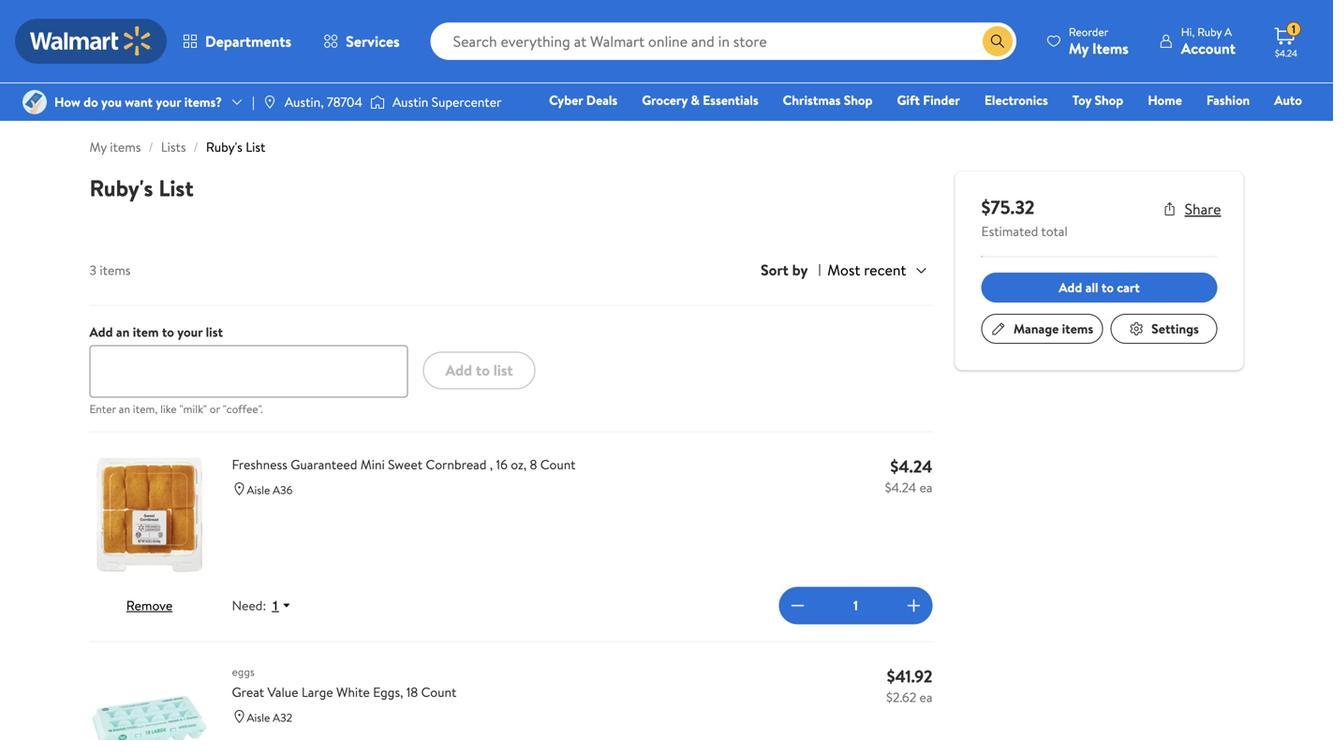 Task type: describe. For each thing, give the bounding box(es) containing it.
 image for how do you want your items?
[[22, 90, 47, 114]]

add for add to list
[[445, 360, 472, 381]]

search icon image
[[990, 34, 1005, 49]]

lists link
[[161, 138, 186, 156]]

0 vertical spatial list
[[246, 138, 265, 156]]

sort
[[761, 260, 789, 280]]

aisle for aisle a36
[[247, 482, 270, 498]]

reorder
[[1069, 24, 1109, 40]]

1 horizontal spatial 1
[[853, 596, 858, 615]]

sort by
[[761, 260, 808, 280]]

ea for $41.92
[[920, 688, 933, 706]]

christmas shop link
[[774, 90, 881, 110]]

shop for toy shop
[[1095, 91, 1123, 109]]

cyber
[[549, 91, 583, 109]]

8
[[530, 455, 537, 473]]

shop for christmas shop
[[844, 91, 873, 109]]

ruby's list link
[[206, 138, 265, 156]]

share
[[1185, 199, 1221, 219]]

an for enter
[[119, 401, 130, 417]]

remove button
[[126, 596, 173, 614]]

auto link
[[1266, 90, 1311, 110]]

recent
[[864, 260, 906, 280]]

my inside reorder my items
[[1069, 38, 1089, 59]]

items for 3
[[100, 261, 131, 279]]

count inside eggs great value large white eggs, 18 count
[[421, 683, 457, 701]]

registry
[[1086, 117, 1134, 135]]

cyber deals link
[[541, 90, 626, 110]]

,
[[490, 455, 493, 473]]

"milk"
[[179, 401, 207, 417]]

great
[[232, 683, 264, 701]]

0 vertical spatial ruby's
[[206, 138, 243, 156]]

white
[[336, 683, 370, 701]]

total
[[1041, 222, 1068, 240]]

gift finder link
[[889, 90, 969, 110]]

one debit
[[1159, 117, 1222, 135]]

1 button
[[266, 597, 300, 614]]

1 vertical spatial my
[[89, 138, 107, 156]]

one
[[1159, 117, 1187, 135]]

mini
[[360, 455, 385, 473]]

toy shop link
[[1064, 90, 1132, 110]]

most recent
[[827, 260, 906, 280]]

freshness guaranteed mini sweet cornbread , 16 oz, 8 count link
[[232, 455, 863, 474]]

1 inside popup button
[[272, 598, 279, 613]]

austin
[[392, 93, 428, 111]]

walmart+
[[1246, 117, 1302, 135]]

78704
[[327, 93, 363, 111]]

16
[[496, 455, 508, 473]]

austin supercenter
[[392, 93, 502, 111]]

|
[[252, 93, 255, 111]]

to inside add to list button
[[476, 360, 490, 381]]

auto registry
[[1086, 91, 1302, 135]]

like
[[160, 401, 177, 417]]

add an item to your list
[[89, 323, 223, 341]]

eggs
[[232, 664, 255, 680]]

fashion
[[1207, 91, 1250, 109]]

essentials
[[703, 91, 759, 109]]

value
[[267, 683, 298, 701]]

deals
[[586, 91, 618, 109]]

$4.24 for $4.24 $4.24 ea
[[890, 455, 933, 478]]

walmart+ link
[[1238, 116, 1311, 136]]

one debit link
[[1150, 116, 1230, 136]]

$4.24 for $4.24
[[1275, 47, 1298, 59]]

1 / from the left
[[148, 138, 153, 156]]

or
[[210, 401, 220, 417]]

0 vertical spatial list
[[206, 323, 223, 341]]

how do you want your items?
[[54, 93, 222, 111]]

$75.32 estimated total
[[981, 194, 1068, 240]]

3
[[89, 261, 96, 279]]

Walmart Site-Wide search field
[[431, 22, 1016, 60]]

cornbread
[[426, 455, 487, 473]]

gift
[[897, 91, 920, 109]]

departments
[[205, 31, 291, 52]]

$2.62
[[886, 688, 916, 706]]

my items / lists / ruby's list
[[89, 138, 265, 156]]

0 horizontal spatial to
[[162, 323, 174, 341]]

all
[[1085, 278, 1098, 296]]

items for my
[[110, 138, 141, 156]]

0 horizontal spatial list
[[159, 172, 194, 204]]

a
[[1225, 24, 1232, 40]]

list inside button
[[493, 360, 513, 381]]

item,
[[133, 401, 158, 417]]

a36
[[273, 482, 293, 498]]

grocery & essentials link
[[633, 90, 767, 110]]

auto
[[1274, 91, 1302, 109]]

home link
[[1139, 90, 1191, 110]]

cyber deals
[[549, 91, 618, 109]]

add to list
[[445, 360, 513, 381]]

walmart image
[[30, 26, 152, 56]]

$4.24 $4.24 ea
[[885, 455, 933, 496]]

manage
[[1013, 319, 1059, 338]]

oz,
[[511, 455, 527, 473]]

2 horizontal spatial 1
[[1292, 21, 1296, 37]]



Task type: vqa. For each thing, say whether or not it's contained in the screenshot.
leftmost In 50+ people's carts
no



Task type: locate. For each thing, give the bounding box(es) containing it.
to
[[1102, 278, 1114, 296], [162, 323, 174, 341], [476, 360, 490, 381]]

1 vertical spatial an
[[119, 401, 130, 417]]

fashion link
[[1198, 90, 1258, 110]]

1 vertical spatial list
[[493, 360, 513, 381]]

grocery
[[642, 91, 688, 109]]

austin,
[[285, 93, 324, 111]]

0 vertical spatial items
[[110, 138, 141, 156]]

0 horizontal spatial /
[[148, 138, 153, 156]]

count
[[540, 455, 576, 473], [421, 683, 457, 701]]

an left item,
[[119, 401, 130, 417]]

items right "manage"
[[1062, 319, 1093, 338]]

1 vertical spatial ea
[[920, 688, 933, 706]]

your for items?
[[156, 93, 181, 111]]

1 horizontal spatial my
[[1069, 38, 1089, 59]]

need:
[[232, 596, 266, 615]]

"coffee".
[[223, 401, 263, 417]]

items?
[[184, 93, 222, 111]]

1 vertical spatial items
[[100, 261, 131, 279]]

0 vertical spatial an
[[116, 323, 130, 341]]

0 horizontal spatial  image
[[22, 90, 47, 114]]

0 vertical spatial ea
[[920, 478, 933, 496]]

ruby's down my items link
[[89, 172, 153, 204]]

finder
[[923, 91, 960, 109]]

aisle for aisle a32
[[247, 710, 270, 725]]

enter
[[89, 401, 116, 417]]

count right 8
[[540, 455, 576, 473]]

supercenter
[[432, 93, 502, 111]]

1 vertical spatial count
[[421, 683, 457, 701]]

1 right need:
[[272, 598, 279, 613]]

shop inside christmas shop link
[[844, 91, 873, 109]]

1 ea from the top
[[920, 478, 933, 496]]

decrease quantity freshness guaranteed mini sweet cornbread , 16 oz, 8 count, current quantity 1 image
[[786, 594, 809, 617]]

to inside add all to cart button
[[1102, 278, 1114, 296]]

ruby's list
[[89, 172, 194, 204]]

Search search field
[[431, 22, 1016, 60]]

my left items
[[1069, 38, 1089, 59]]

2 aisle from the top
[[247, 710, 270, 725]]

hi, ruby a account
[[1181, 24, 1236, 59]]

1 vertical spatial add
[[89, 323, 113, 341]]

1 horizontal spatial shop
[[1095, 91, 1123, 109]]

1 right the a
[[1292, 21, 1296, 37]]

items inside button
[[1062, 319, 1093, 338]]

1 horizontal spatial add
[[445, 360, 472, 381]]

share button
[[1162, 199, 1221, 219]]

account
[[1181, 38, 1236, 59]]

toy shop
[[1072, 91, 1123, 109]]

1 vertical spatial list
[[159, 172, 194, 204]]

1 vertical spatial your
[[177, 323, 203, 341]]

0 horizontal spatial add
[[89, 323, 113, 341]]

0 horizontal spatial count
[[421, 683, 457, 701]]

0 horizontal spatial shop
[[844, 91, 873, 109]]

$41.92
[[887, 665, 933, 688]]

0 horizontal spatial list
[[206, 323, 223, 341]]

2 vertical spatial add
[[445, 360, 472, 381]]

0 horizontal spatial ruby's
[[89, 172, 153, 204]]

toy
[[1072, 91, 1091, 109]]

0 vertical spatial your
[[156, 93, 181, 111]]

2 shop from the left
[[1095, 91, 1123, 109]]

want
[[125, 93, 153, 111]]

/
[[148, 138, 153, 156], [193, 138, 198, 156]]

manage items button
[[981, 314, 1103, 344]]

your right want
[[156, 93, 181, 111]]

an for add
[[116, 323, 130, 341]]

electronics link
[[976, 90, 1057, 110]]

registry link
[[1078, 116, 1143, 136]]

an
[[116, 323, 130, 341], [119, 401, 130, 417]]

christmas
[[783, 91, 841, 109]]

1 horizontal spatial ruby's
[[206, 138, 243, 156]]

add
[[1059, 278, 1082, 296], [89, 323, 113, 341], [445, 360, 472, 381]]

1 shop from the left
[[844, 91, 873, 109]]

/ left lists
[[148, 138, 153, 156]]

eggs great value large white eggs, 18 count
[[232, 664, 457, 701]]

2 vertical spatial items
[[1062, 319, 1093, 338]]

aisle left the a32
[[247, 710, 270, 725]]

2 horizontal spatial add
[[1059, 278, 1082, 296]]

0 horizontal spatial 1
[[272, 598, 279, 613]]

most
[[827, 260, 860, 280]]

ea inside $4.24 $4.24 ea
[[920, 478, 933, 496]]

list down my items / lists / ruby's list
[[159, 172, 194, 204]]

gift finder
[[897, 91, 960, 109]]

aisle a32
[[247, 710, 292, 725]]

ruby's down items?
[[206, 138, 243, 156]]

manage items
[[1013, 319, 1093, 338]]

my down do
[[89, 138, 107, 156]]

0 vertical spatial add
[[1059, 278, 1082, 296]]

ea
[[920, 478, 933, 496], [920, 688, 933, 706]]

cart
[[1117, 278, 1140, 296]]

aisle a36
[[247, 482, 293, 498]]

1
[[1292, 21, 1296, 37], [853, 596, 858, 615], [272, 598, 279, 613]]

 image
[[370, 93, 385, 111]]

you
[[101, 93, 122, 111]]

1 horizontal spatial /
[[193, 138, 198, 156]]

settings
[[1152, 319, 1199, 338]]

 image for austin, 78704
[[262, 95, 277, 110]]

enter an item, like "milk" or "coffee".
[[89, 401, 263, 417]]

services
[[346, 31, 400, 52]]

2 vertical spatial to
[[476, 360, 490, 381]]

electronics
[[984, 91, 1048, 109]]

1 horizontal spatial  image
[[262, 95, 277, 110]]

my items link
[[89, 138, 141, 156]]

Add an item to your list text field
[[89, 345, 408, 398]]

item
[[133, 323, 159, 341]]

aisle left a36
[[247, 482, 270, 498]]

shop inside toy shop link
[[1095, 91, 1123, 109]]

your
[[156, 93, 181, 111], [177, 323, 203, 341]]

debit
[[1190, 117, 1222, 135]]

0 vertical spatial aisle
[[247, 482, 270, 498]]

list
[[206, 323, 223, 341], [493, 360, 513, 381]]

add all to cart button
[[981, 273, 1217, 303]]

$4.24
[[1275, 47, 1298, 59], [890, 455, 933, 478], [885, 478, 916, 496]]

austin, 78704
[[285, 93, 363, 111]]

lists
[[161, 138, 186, 156]]

1 vertical spatial to
[[162, 323, 174, 341]]

ea inside $41.92 $2.62 ea
[[920, 688, 933, 706]]

add for add all to cart
[[1059, 278, 1082, 296]]

grocery & essentials
[[642, 91, 759, 109]]

&
[[691, 91, 700, 109]]

how
[[54, 93, 80, 111]]

 image
[[22, 90, 47, 114], [262, 95, 277, 110]]

1 horizontal spatial count
[[540, 455, 576, 473]]

0 horizontal spatial my
[[89, 138, 107, 156]]

guaranteed
[[291, 455, 357, 473]]

your right item
[[177, 323, 203, 341]]

1 vertical spatial ruby's
[[89, 172, 153, 204]]

sweet
[[388, 455, 423, 473]]

do
[[84, 93, 98, 111]]

freshness guaranteed mini sweet cornbread , 16 oz, 8 count
[[232, 455, 576, 473]]

 image left 'how'
[[22, 90, 47, 114]]

add to list button
[[423, 352, 536, 389]]

1 aisle from the top
[[247, 482, 270, 498]]

departments button
[[167, 19, 307, 64]]

a32
[[273, 710, 292, 725]]

items for manage
[[1062, 319, 1093, 338]]

settings button
[[1111, 314, 1217, 344]]

2 ea from the top
[[920, 688, 933, 706]]

 image right the |
[[262, 95, 277, 110]]

3 items
[[89, 261, 131, 279]]

ea for $4.24
[[920, 478, 933, 496]]

18
[[406, 683, 418, 701]]

2 / from the left
[[193, 138, 198, 156]]

list down the |
[[246, 138, 265, 156]]

list
[[246, 138, 265, 156], [159, 172, 194, 204]]

1 horizontal spatial to
[[476, 360, 490, 381]]

0 vertical spatial count
[[540, 455, 576, 473]]

an left item
[[116, 323, 130, 341]]

items up ruby's list
[[110, 138, 141, 156]]

items
[[1092, 38, 1129, 59]]

1 horizontal spatial list
[[493, 360, 513, 381]]

shop up the registry
[[1095, 91, 1123, 109]]

items right 3
[[100, 261, 131, 279]]

your for list
[[177, 323, 203, 341]]

2 horizontal spatial to
[[1102, 278, 1114, 296]]

eggs,
[[373, 683, 403, 701]]

1 left increase quantity freshness guaranteed mini sweet cornbread , 16 oz, 8 count, current quantity 1 'icon'
[[853, 596, 858, 615]]

add for add an item to your list
[[89, 323, 113, 341]]

increase quantity freshness guaranteed mini sweet cornbread , 16 oz, 8 count, current quantity 1 image
[[903, 594, 925, 617]]

shop right christmas
[[844, 91, 873, 109]]

1 vertical spatial aisle
[[247, 710, 270, 725]]

by
[[792, 260, 808, 280]]

1 horizontal spatial list
[[246, 138, 265, 156]]

ruby
[[1197, 24, 1222, 40]]

ruby's
[[206, 138, 243, 156], [89, 172, 153, 204]]

reorder my items
[[1069, 24, 1129, 59]]

/ right lists
[[193, 138, 198, 156]]

0 vertical spatial my
[[1069, 38, 1089, 59]]

remove
[[126, 596, 173, 614]]

count right 18
[[421, 683, 457, 701]]

hi,
[[1181, 24, 1195, 40]]

0 vertical spatial to
[[1102, 278, 1114, 296]]



